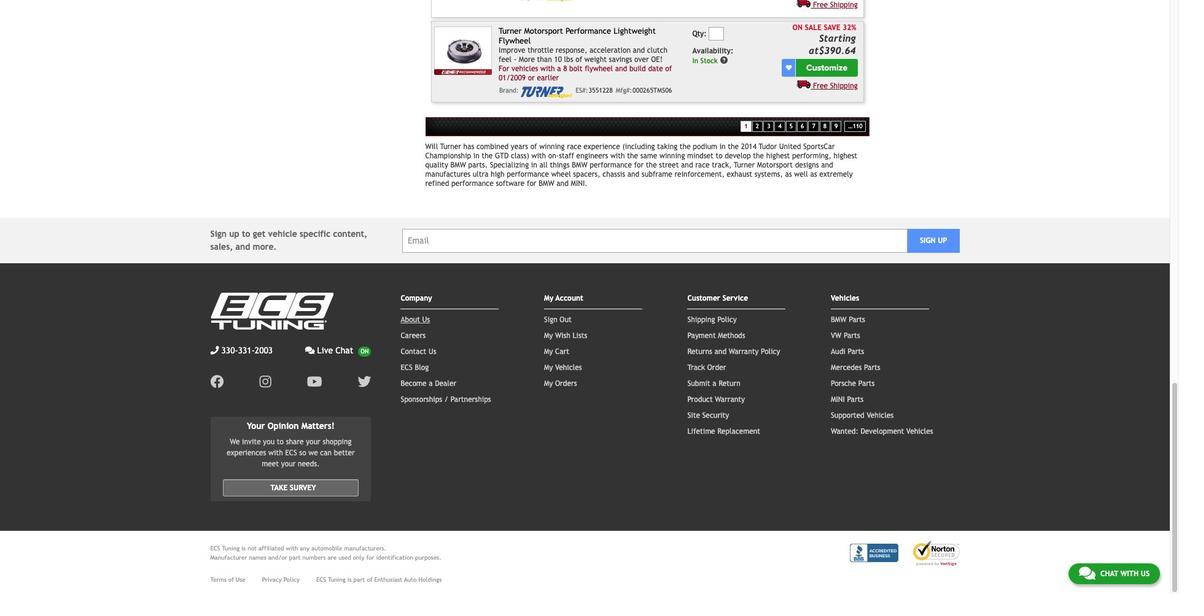 Task type: describe. For each thing, give the bounding box(es) containing it.
weight
[[585, 55, 607, 64]]

a for company
[[429, 380, 433, 388]]

street
[[659, 161, 679, 170]]

contact us link
[[401, 348, 437, 356]]

1 as from the left
[[785, 170, 792, 179]]

product warranty link
[[688, 396, 745, 404]]

32%
[[843, 24, 857, 32]]

company
[[401, 294, 432, 303]]

take survey
[[270, 484, 316, 493]]

content,
[[333, 229, 368, 239]]

are
[[328, 555, 337, 561]]

my for my orders
[[544, 380, 553, 388]]

track order link
[[688, 364, 726, 372]]

(including
[[623, 143, 655, 151]]

policy for shipping policy
[[718, 316, 737, 324]]

es#: 3551228 mfg#: 000265tms06
[[576, 87, 672, 94]]

1 vertical spatial 8
[[824, 123, 827, 129]]

well
[[795, 170, 808, 179]]

more.
[[253, 242, 277, 252]]

my wish lists
[[544, 332, 588, 340]]

designs
[[795, 161, 819, 170]]

reinforcement,
[[675, 170, 725, 179]]

returns and warranty policy
[[688, 348, 781, 356]]

share
[[286, 438, 304, 447]]

qty:
[[693, 29, 707, 38]]

ecs tuning is not affiliated with any automobile manufacturers. manufacturer names and/or part numbers are used only for identification purposes.
[[210, 545, 442, 561]]

policy for privacy policy
[[284, 577, 300, 584]]

facebook logo image
[[210, 375, 224, 389]]

youtube logo image
[[307, 375, 322, 389]]

1 highest from the left
[[767, 152, 790, 160]]

has
[[464, 143, 475, 151]]

auto
[[404, 577, 417, 584]]

for inside ecs tuning is not affiliated with any automobile manufacturers. manufacturer names and/or part numbers are used only for identification purposes.
[[366, 555, 374, 561]]

than
[[537, 55, 552, 64]]

0 vertical spatial in
[[720, 143, 726, 151]]

parts for audi parts
[[848, 348, 864, 356]]

instagram logo image
[[260, 375, 271, 389]]

is for part
[[348, 577, 352, 584]]

1 vertical spatial warranty
[[715, 396, 745, 404]]

9
[[835, 123, 838, 129]]

identification
[[376, 555, 413, 561]]

2003
[[255, 346, 273, 356]]

to inside we invite you to share your shopping experiences with ecs so we can better meet your needs.
[[277, 438, 284, 447]]

ecs blog link
[[401, 364, 429, 372]]

starting
[[819, 33, 856, 44]]

twitter logo image
[[358, 375, 371, 389]]

/
[[445, 396, 449, 404]]

question sign image
[[720, 56, 729, 65]]

my for my account
[[544, 294, 554, 303]]

wish
[[555, 332, 571, 340]]

sign out
[[544, 316, 572, 324]]

6
[[801, 123, 804, 129]]

up for sign up to get vehicle specific content, sales, and more.
[[229, 229, 239, 239]]

wheel
[[551, 170, 571, 179]]

track
[[688, 364, 705, 372]]

systems,
[[755, 170, 783, 179]]

site
[[688, 412, 700, 420]]

audi parts
[[831, 348, 864, 356]]

1
[[745, 123, 748, 129]]

sale
[[805, 24, 822, 32]]

Email email field
[[402, 229, 908, 253]]

combined
[[477, 143, 509, 151]]

wanted: development vehicles
[[831, 428, 934, 436]]

in
[[693, 56, 699, 65]]

numbers
[[303, 555, 326, 561]]

2 vertical spatial us
[[1141, 570, 1150, 579]]

supported
[[831, 412, 865, 420]]

returns and warranty policy link
[[688, 348, 781, 356]]

2 vertical spatial shipping
[[688, 316, 716, 324]]

1 turner motorsport - corporate logo image from the top
[[521, 0, 573, 2]]

privacy policy
[[262, 577, 300, 584]]

lifetime replacement link
[[688, 428, 761, 436]]

and inside sign up to get vehicle specific content, sales, and more.
[[236, 242, 250, 252]]

my cart
[[544, 348, 569, 356]]

things
[[550, 161, 570, 170]]

submit a return
[[688, 380, 741, 388]]

5
[[790, 123, 793, 129]]

with inside we invite you to share your shopping experiences with ecs so we can better meet your needs.
[[269, 449, 283, 458]]

$390.64
[[819, 45, 856, 56]]

so
[[299, 449, 306, 458]]

lifetime replacement
[[688, 428, 761, 436]]

automobile
[[311, 545, 343, 552]]

ecs for ecs blog
[[401, 364, 413, 372]]

orders
[[555, 380, 577, 388]]

account
[[556, 294, 584, 303]]

the down (including
[[627, 152, 638, 160]]

sales,
[[210, 242, 233, 252]]

2 turner motorsport - corporate logo image from the top
[[521, 87, 573, 99]]

sportscar
[[804, 143, 835, 151]]

my for my vehicles
[[544, 364, 553, 372]]

cart
[[555, 348, 569, 356]]

specializing
[[490, 161, 529, 170]]

free shipping for free shipping image at the top right of page
[[813, 81, 858, 90]]

2 vertical spatial performance
[[452, 179, 494, 188]]

1 vertical spatial in
[[474, 152, 480, 160]]

order
[[708, 364, 726, 372]]

free for free shipping image at the top right of page
[[813, 81, 828, 90]]

earlier
[[537, 74, 559, 82]]

free for free shipping icon
[[813, 1, 828, 9]]

330-331-2003 link
[[210, 345, 273, 358]]

turner motorsport performance lightweight flywheel link
[[499, 26, 656, 45]]

phone image
[[210, 347, 219, 355]]

0 vertical spatial winning
[[540, 143, 565, 151]]

1 vertical spatial your
[[281, 460, 296, 469]]

mini
[[831, 396, 845, 404]]

bmw down championship
[[451, 161, 466, 170]]

0 vertical spatial race
[[567, 143, 582, 151]]

8 inside turner motorsport performance lightweight flywheel improve throttle response, acceleration and clutch feel - more than 10 lbs of weight savings over oe! for vehicles with a 8 bolt flywheel and build date of 01/2009 or earlier
[[564, 65, 567, 73]]

product
[[688, 396, 713, 404]]

meet
[[262, 460, 279, 469]]

part inside ecs tuning is not affiliated with any automobile manufacturers. manufacturer names and/or part numbers are used only for identification purposes.
[[289, 555, 301, 561]]

brand:
[[499, 87, 519, 94]]

take survey button
[[223, 480, 359, 497]]

staff
[[559, 152, 574, 160]]

become a dealer
[[401, 380, 457, 388]]

on-
[[549, 152, 559, 160]]

and up 'extremely'
[[822, 161, 834, 170]]

ecs tuning recommends this product. image
[[435, 70, 492, 75]]

subframe
[[642, 170, 673, 179]]

shipping for free shipping image at the top right of page
[[830, 81, 858, 90]]

extremely
[[820, 170, 853, 179]]

10
[[554, 55, 562, 64]]

bmw up vw
[[831, 316, 847, 324]]

porsche parts
[[831, 380, 875, 388]]

ecs tuning image
[[210, 293, 333, 330]]

free shipping image
[[797, 80, 811, 88]]

returns
[[688, 348, 713, 356]]

become
[[401, 380, 427, 388]]

with inside ecs tuning is not affiliated with any automobile manufacturers. manufacturer names and/or part numbers are used only for identification purposes.
[[286, 545, 298, 552]]

the up mindset
[[680, 143, 691, 151]]

and up reinforcement,
[[681, 161, 693, 170]]

and up order
[[715, 348, 727, 356]]

chat inside chat with us link
[[1101, 570, 1119, 579]]

performance
[[566, 26, 611, 35]]

free shipping image
[[797, 0, 811, 7]]

vehicle
[[268, 229, 297, 239]]

to inside sign up to get vehicle specific content, sales, and more.
[[242, 229, 250, 239]]

my orders
[[544, 380, 577, 388]]

2014
[[741, 143, 757, 151]]

sign for sign out
[[544, 316, 558, 324]]

the down tudor
[[753, 152, 764, 160]]

my account
[[544, 294, 584, 303]]

1 horizontal spatial performance
[[507, 170, 549, 179]]

2 vertical spatial turner
[[734, 161, 755, 170]]

the down same
[[646, 161, 657, 170]]

terms of use link
[[210, 576, 246, 585]]

mercedes parts
[[831, 364, 881, 372]]

sign for sign up to get vehicle specific content, sales, and more.
[[210, 229, 227, 239]]

2 highest from the left
[[834, 152, 858, 160]]

to inside will turner has combined years of winning race experience (including taking the podium in the 2014 tudor united sportscar championship in the gtd class) with on-staff engineers with the same winning mindset to develop the highest performing, highest quality bmw parts. specializing in all things bmw performance for the street and race track, turner motorsport designs and manufactures ultra high performance wheel spacers, chassis and subframe reinforcement, exhaust systems, as well as extremely refined performance software for bmw and mini.
[[716, 152, 723, 160]]

motorsport inside turner motorsport performance lightweight flywheel improve throttle response, acceleration and clutch feel - more than 10 lbs of weight savings over oe! for vehicles with a 8 bolt flywheel and build date of 01/2009 or earlier
[[524, 26, 563, 35]]

shopping
[[323, 438, 352, 447]]

privacy
[[262, 577, 282, 584]]



Task type: vqa. For each thing, say whether or not it's contained in the screenshot.
a to the middle
yes



Task type: locate. For each thing, give the bounding box(es) containing it.
0 horizontal spatial in
[[474, 152, 480, 160]]

comments image inside live chat link
[[305, 347, 315, 355]]

2 my from the top
[[544, 332, 553, 340]]

0 horizontal spatial part
[[289, 555, 301, 561]]

to left get
[[242, 229, 250, 239]]

1 horizontal spatial is
[[348, 577, 352, 584]]

my orders link
[[544, 380, 577, 388]]

2 horizontal spatial a
[[713, 380, 717, 388]]

1 vertical spatial free shipping
[[813, 81, 858, 90]]

is for not
[[242, 545, 246, 552]]

track,
[[712, 161, 732, 170]]

payment methods
[[688, 332, 746, 340]]

engineers
[[577, 152, 608, 160]]

up
[[229, 229, 239, 239], [938, 237, 948, 245]]

es#3551228 - 000265tms06 -  turner motorsport performance lightweight flywheel - improve throttle response, acceleration and clutch feel - more than 10 lbs of weight savings over oe! - turner motorsport - bmw image
[[435, 26, 492, 70]]

0 vertical spatial turner motorsport - corporate logo image
[[521, 0, 573, 2]]

purposes.
[[415, 555, 442, 561]]

comments image for live
[[305, 347, 315, 355]]

performance down ultra
[[452, 179, 494, 188]]

comments image left live
[[305, 347, 315, 355]]

1 horizontal spatial winning
[[660, 152, 685, 160]]

parts down porsche parts "link"
[[848, 396, 864, 404]]

spacers,
[[573, 170, 601, 179]]

ecs tuning is part of enthusiast auto holdings
[[316, 577, 442, 584]]

2 horizontal spatial policy
[[761, 348, 781, 356]]

2 free from the top
[[813, 81, 828, 90]]

1 vertical spatial for
[[527, 179, 537, 188]]

for down same
[[634, 161, 644, 170]]

bmw up spacers,
[[572, 161, 588, 170]]

privacy policy link
[[262, 576, 300, 585]]

0 vertical spatial is
[[242, 545, 246, 552]]

is inside ecs tuning is not affiliated with any automobile manufacturers. manufacturer names and/or part numbers are used only for identification purposes.
[[242, 545, 246, 552]]

5 my from the top
[[544, 380, 553, 388]]

vehicles up wanted: development vehicles
[[867, 412, 894, 420]]

shipping up payment at the bottom
[[688, 316, 716, 324]]

2 horizontal spatial sign
[[920, 237, 936, 245]]

bmw down wheel
[[539, 179, 555, 188]]

up for sign up
[[938, 237, 948, 245]]

mercedes parts link
[[831, 364, 881, 372]]

add to wish list image
[[786, 65, 792, 71]]

ecs left the so
[[285, 449, 297, 458]]

performance down all
[[507, 170, 549, 179]]

1 vertical spatial policy
[[761, 348, 781, 356]]

shipping up 32%
[[830, 1, 858, 9]]

1 vertical spatial free
[[813, 81, 828, 90]]

and down wheel
[[557, 179, 569, 188]]

0 vertical spatial policy
[[718, 316, 737, 324]]

1 horizontal spatial up
[[938, 237, 948, 245]]

is down used
[[348, 577, 352, 584]]

ultra
[[473, 170, 489, 179]]

3551228
[[589, 87, 613, 94]]

names
[[249, 555, 267, 561]]

for right software
[[527, 179, 537, 188]]

parts for bmw parts
[[849, 316, 866, 324]]

my left cart
[[544, 348, 553, 356]]

terms
[[210, 577, 227, 584]]

1 vertical spatial turner
[[440, 143, 461, 151]]

sign inside sign up to get vehicle specific content, sales, and more.
[[210, 229, 227, 239]]

to up 'track,'
[[716, 152, 723, 160]]

1 horizontal spatial policy
[[718, 316, 737, 324]]

2 horizontal spatial in
[[720, 143, 726, 151]]

motorsport inside will turner has combined years of winning race experience (including taking the podium in the 2014 tudor united sportscar championship in the gtd class) with on-staff engineers with the same winning mindset to develop the highest performing, highest quality bmw parts. specializing in all things bmw performance for the street and race track, turner motorsport designs and manufactures ultra high performance wheel spacers, chassis and subframe reinforcement, exhaust systems, as well as extremely refined performance software for bmw and mini.
[[757, 161, 793, 170]]

7
[[812, 123, 816, 129]]

motorsport up systems,
[[757, 161, 793, 170]]

of right date
[[666, 65, 672, 73]]

motorsport up throttle on the top
[[524, 26, 563, 35]]

0 vertical spatial performance
[[590, 161, 632, 170]]

us for contact us
[[429, 348, 437, 356]]

my for my cart
[[544, 348, 553, 356]]

1 horizontal spatial for
[[527, 179, 537, 188]]

0 vertical spatial shipping
[[830, 1, 858, 9]]

vehicles
[[831, 294, 860, 303], [555, 364, 582, 372], [867, 412, 894, 420], [907, 428, 934, 436]]

vehicles up 'orders'
[[555, 364, 582, 372]]

1 free shipping from the top
[[813, 1, 858, 9]]

out
[[560, 316, 572, 324]]

needs.
[[298, 460, 320, 469]]

performing,
[[793, 152, 832, 160]]

chat with us link
[[1069, 564, 1161, 585]]

turner inside turner motorsport performance lightweight flywheel improve throttle response, acceleration and clutch feel - more than 10 lbs of weight savings over oe! for vehicles with a 8 bolt flywheel and build date of 01/2009 or earlier
[[499, 26, 522, 35]]

0 horizontal spatial winning
[[540, 143, 565, 151]]

parts down mercedes parts
[[859, 380, 875, 388]]

2 horizontal spatial performance
[[590, 161, 632, 170]]

1 horizontal spatial as
[[811, 170, 818, 179]]

1 vertical spatial part
[[354, 577, 365, 584]]

0 vertical spatial chat
[[336, 346, 353, 356]]

part down any at the bottom left of the page
[[289, 555, 301, 561]]

1 horizontal spatial to
[[277, 438, 284, 447]]

ecs for ecs tuning is part of enthusiast auto holdings
[[316, 577, 326, 584]]

performance
[[590, 161, 632, 170], [507, 170, 549, 179], [452, 179, 494, 188]]

4
[[779, 123, 782, 129]]

2 horizontal spatial turner
[[734, 161, 755, 170]]

payment methods link
[[688, 332, 746, 340]]

of up bolt at top left
[[576, 55, 583, 64]]

my down my cart link on the bottom of page
[[544, 364, 553, 372]]

of right years
[[531, 143, 537, 151]]

comments image inside chat with us link
[[1079, 566, 1096, 581]]

turner motorsport - corporate logo image up turner motorsport performance lightweight flywheel link
[[521, 0, 573, 2]]

podium
[[693, 143, 718, 151]]

get
[[253, 229, 266, 239]]

turner up exhaust
[[734, 161, 755, 170]]

2 vertical spatial policy
[[284, 577, 300, 584]]

None text field
[[709, 27, 725, 40]]

1 horizontal spatial part
[[354, 577, 365, 584]]

0 vertical spatial 8
[[564, 65, 567, 73]]

0 horizontal spatial a
[[429, 380, 433, 388]]

manufactures
[[426, 170, 471, 179]]

development
[[861, 428, 905, 436]]

2 vertical spatial to
[[277, 438, 284, 447]]

sign out link
[[544, 316, 572, 324]]

a for customer service
[[713, 380, 717, 388]]

0 vertical spatial free shipping
[[813, 1, 858, 9]]

2 free shipping from the top
[[813, 81, 858, 90]]

a left the dealer
[[429, 380, 433, 388]]

0 horizontal spatial is
[[242, 545, 246, 552]]

1 horizontal spatial motorsport
[[757, 161, 793, 170]]

1 vertical spatial performance
[[507, 170, 549, 179]]

submit a return link
[[688, 380, 741, 388]]

chassis
[[603, 170, 625, 179]]

1 vertical spatial motorsport
[[757, 161, 793, 170]]

race up "staff"
[[567, 143, 582, 151]]

parts for vw parts
[[844, 332, 861, 340]]

winning up on-
[[540, 143, 565, 151]]

1 horizontal spatial sign
[[544, 316, 558, 324]]

1 my from the top
[[544, 294, 554, 303]]

free right free shipping image at the top right of page
[[813, 81, 828, 90]]

sign up to get vehicle specific content, sales, and more.
[[210, 229, 368, 252]]

chat inside live chat link
[[336, 346, 353, 356]]

free shipping down customize
[[813, 81, 858, 90]]

response,
[[556, 46, 588, 55]]

take
[[270, 484, 288, 493]]

oe!
[[651, 55, 663, 64]]

0 horizontal spatial up
[[229, 229, 239, 239]]

tuning for not
[[222, 545, 240, 552]]

partnerships
[[451, 396, 491, 404]]

my
[[544, 294, 554, 303], [544, 332, 553, 340], [544, 348, 553, 356], [544, 364, 553, 372], [544, 380, 553, 388]]

parts right vw
[[844, 332, 861, 340]]

take survey link
[[223, 480, 359, 497]]

contact us
[[401, 348, 437, 356]]

1 horizontal spatial in
[[531, 161, 537, 170]]

0 horizontal spatial chat
[[336, 346, 353, 356]]

part down only
[[354, 577, 365, 584]]

2 as from the left
[[811, 170, 818, 179]]

a inside turner motorsport performance lightweight flywheel improve throttle response, acceleration and clutch feel - more than 10 lbs of weight savings over oe! for vehicles with a 8 bolt flywheel and build date of 01/2009 or earlier
[[557, 65, 561, 73]]

service
[[723, 294, 748, 303]]

manufacturers.
[[344, 545, 387, 552]]

free right free shipping icon
[[813, 1, 828, 9]]

ecs inside ecs tuning is not affiliated with any automobile manufacturers. manufacturer names and/or part numbers are used only for identification purposes.
[[210, 545, 220, 552]]

in right "podium"
[[720, 143, 726, 151]]

for down manufacturers.
[[366, 555, 374, 561]]

we
[[230, 438, 240, 447]]

1 horizontal spatial tuning
[[328, 577, 346, 584]]

free shipping up save
[[813, 1, 858, 9]]

1 vertical spatial winning
[[660, 152, 685, 160]]

1 horizontal spatial 8
[[824, 123, 827, 129]]

vehicles right development
[[907, 428, 934, 436]]

0 vertical spatial to
[[716, 152, 723, 160]]

0 horizontal spatial motorsport
[[524, 26, 563, 35]]

winning up street at the top right
[[660, 152, 685, 160]]

parts for mini parts
[[848, 396, 864, 404]]

0 horizontal spatial turner
[[440, 143, 461, 151]]

0 horizontal spatial highest
[[767, 152, 790, 160]]

1 vertical spatial turner motorsport - corporate logo image
[[521, 87, 573, 99]]

lbs
[[564, 55, 574, 64]]

0 horizontal spatial tuning
[[222, 545, 240, 552]]

comments image
[[305, 347, 315, 355], [1079, 566, 1096, 581]]

date
[[648, 65, 663, 73]]

parts for mercedes parts
[[864, 364, 881, 372]]

tudor
[[759, 143, 777, 151]]

a down 10
[[557, 65, 561, 73]]

0 horizontal spatial your
[[281, 460, 296, 469]]

up inside 'button'
[[938, 237, 948, 245]]

1 horizontal spatial your
[[306, 438, 321, 447]]

1 vertical spatial us
[[429, 348, 437, 356]]

highest up 'extremely'
[[834, 152, 858, 160]]

tuning up manufacturer on the left
[[222, 545, 240, 552]]

8 right 7 on the top right of page
[[824, 123, 827, 129]]

0 vertical spatial motorsport
[[524, 26, 563, 35]]

0 horizontal spatial performance
[[452, 179, 494, 188]]

7 link
[[809, 121, 819, 132]]

turner motorsport performance lightweight flywheel improve throttle response, acceleration and clutch feel - more than 10 lbs of weight savings over oe! for vehicles with a 8 bolt flywheel and build date of 01/2009 or earlier
[[499, 26, 672, 82]]

holdings
[[419, 577, 442, 584]]

3 link
[[764, 121, 774, 132]]

2 horizontal spatial to
[[716, 152, 723, 160]]

software
[[496, 179, 525, 188]]

1 vertical spatial tuning
[[328, 577, 346, 584]]

1 vertical spatial race
[[696, 161, 710, 170]]

0 vertical spatial your
[[306, 438, 321, 447]]

become a dealer link
[[401, 380, 457, 388]]

0 horizontal spatial for
[[366, 555, 374, 561]]

2 vertical spatial in
[[531, 161, 537, 170]]

turner motorsport - corporate logo image
[[521, 0, 573, 2], [521, 87, 573, 99]]

0 vertical spatial part
[[289, 555, 301, 561]]

shipping down customize link
[[830, 81, 858, 90]]

mini.
[[571, 179, 588, 188]]

parts up mercedes parts
[[848, 348, 864, 356]]

1 horizontal spatial turner
[[499, 26, 522, 35]]

audi
[[831, 348, 846, 356]]

0 vertical spatial for
[[634, 161, 644, 170]]

sign inside sign up 'button'
[[920, 237, 936, 245]]

is left not
[[242, 545, 246, 552]]

0 vertical spatial us
[[422, 316, 430, 324]]

bmw parts
[[831, 316, 866, 324]]

customize
[[807, 62, 848, 73]]

330-331-2003
[[221, 346, 273, 356]]

1 horizontal spatial a
[[557, 65, 561, 73]]

my for my wish lists
[[544, 332, 553, 340]]

highest down tudor
[[767, 152, 790, 160]]

free shipping for free shipping icon
[[813, 1, 858, 9]]

and up over
[[633, 46, 645, 55]]

1 horizontal spatial highest
[[834, 152, 858, 160]]

of left enthusiast
[[367, 577, 373, 584]]

0 vertical spatial turner
[[499, 26, 522, 35]]

supported vehicles link
[[831, 412, 894, 420]]

ecs down numbers
[[316, 577, 326, 584]]

turner motorsport - corporate logo image down earlier at left
[[521, 87, 573, 99]]

1 horizontal spatial comments image
[[1079, 566, 1096, 581]]

1 vertical spatial to
[[242, 229, 250, 239]]

ecs up manufacturer on the left
[[210, 545, 220, 552]]

vw parts link
[[831, 332, 861, 340]]

0 vertical spatial tuning
[[222, 545, 240, 552]]

for
[[634, 161, 644, 170], [527, 179, 537, 188], [366, 555, 374, 561]]

1 vertical spatial comments image
[[1079, 566, 1096, 581]]

331-
[[238, 346, 255, 356]]

1 horizontal spatial chat
[[1101, 570, 1119, 579]]

the down combined at the left of the page
[[482, 152, 493, 160]]

dealer
[[435, 380, 457, 388]]

tuning
[[222, 545, 240, 552], [328, 577, 346, 584]]

vw parts
[[831, 332, 861, 340]]

0 horizontal spatial as
[[785, 170, 792, 179]]

my left 'orders'
[[544, 380, 553, 388]]

turner up flywheel
[[499, 26, 522, 35]]

championship
[[426, 152, 471, 160]]

parts up vw parts link
[[849, 316, 866, 324]]

sign for sign up
[[920, 237, 936, 245]]

ecs for ecs tuning is not affiliated with any automobile manufacturers. manufacturer names and/or part numbers are used only for identification purposes.
[[210, 545, 220, 552]]

stock
[[701, 56, 718, 65]]

0 horizontal spatial race
[[567, 143, 582, 151]]

feel
[[499, 55, 512, 64]]

my left wish
[[544, 332, 553, 340]]

and right sales,
[[236, 242, 250, 252]]

0 vertical spatial comments image
[[305, 347, 315, 355]]

used
[[339, 555, 351, 561]]

vehicles up 'bmw parts'
[[831, 294, 860, 303]]

as down designs
[[811, 170, 818, 179]]

a left return
[[713, 380, 717, 388]]

the up develop at the right top of page
[[728, 143, 739, 151]]

ecs inside we invite you to share your shopping experiences with ecs so we can better meet your needs.
[[285, 449, 297, 458]]

1 vertical spatial shipping
[[830, 81, 858, 90]]

performance up chassis
[[590, 161, 632, 170]]

1 free from the top
[[813, 1, 828, 9]]

of inside will turner has combined years of winning race experience (including taking the podium in the 2014 tudor united sportscar championship in the gtd class) with on-staff engineers with the same winning mindset to develop the highest performing, highest quality bmw parts. specializing in all things bmw performance for the street and race track, turner motorsport designs and manufactures ultra high performance wheel spacers, chassis and subframe reinforcement, exhaust systems, as well as extremely refined performance software for bmw and mini.
[[531, 143, 537, 151]]

tuning down are
[[328, 577, 346, 584]]

parts for porsche parts
[[859, 380, 875, 388]]

my left 'account'
[[544, 294, 554, 303]]

0 horizontal spatial to
[[242, 229, 250, 239]]

4 my from the top
[[544, 364, 553, 372]]

in up parts.
[[474, 152, 480, 160]]

winning
[[540, 143, 565, 151], [660, 152, 685, 160]]

and right chassis
[[628, 170, 640, 179]]

sponsorships
[[401, 396, 442, 404]]

as left well
[[785, 170, 792, 179]]

your up we
[[306, 438, 321, 447]]

8 down lbs
[[564, 65, 567, 73]]

mfg#:
[[616, 87, 632, 94]]

site security link
[[688, 412, 729, 420]]

turner up championship
[[440, 143, 461, 151]]

0 vertical spatial free
[[813, 1, 828, 9]]

tuning inside ecs tuning is not affiliated with any automobile manufacturers. manufacturer names and/or part numbers are used only for identification purposes.
[[222, 545, 240, 552]]

3 my from the top
[[544, 348, 553, 356]]

comments image left chat with us
[[1079, 566, 1096, 581]]

1 vertical spatial chat
[[1101, 570, 1119, 579]]

race down mindset
[[696, 161, 710, 170]]

tuning for part
[[328, 577, 346, 584]]

experience
[[584, 143, 620, 151]]

0 horizontal spatial sign
[[210, 229, 227, 239]]

with inside turner motorsport performance lightweight flywheel improve throttle response, acceleration and clutch feel - more than 10 lbs of weight savings over oe! for vehicles with a 8 bolt flywheel and build date of 01/2009 or earlier
[[541, 65, 555, 73]]

matters!
[[301, 422, 335, 431]]

us for about us
[[422, 316, 430, 324]]

1 vertical spatial is
[[348, 577, 352, 584]]

united
[[779, 143, 801, 151]]

ecs left blog
[[401, 364, 413, 372]]

0 vertical spatial warranty
[[729, 348, 759, 356]]

2 vertical spatial for
[[366, 555, 374, 561]]

warranty down methods
[[729, 348, 759, 356]]

customize link
[[797, 59, 858, 77]]

shipping for free shipping icon
[[830, 1, 858, 9]]

2 horizontal spatial for
[[634, 161, 644, 170]]

0 horizontal spatial 8
[[564, 65, 567, 73]]

of left use
[[228, 577, 234, 584]]

my wish lists link
[[544, 332, 588, 340]]

up inside sign up to get vehicle specific content, sales, and more.
[[229, 229, 239, 239]]

warranty down return
[[715, 396, 745, 404]]

specific
[[300, 229, 331, 239]]

2
[[756, 123, 759, 129]]

to right you
[[277, 438, 284, 447]]

save
[[824, 24, 841, 32]]

0 horizontal spatial comments image
[[305, 347, 315, 355]]

parts up porsche parts "link"
[[864, 364, 881, 372]]

comments image for chat
[[1079, 566, 1096, 581]]

1 horizontal spatial race
[[696, 161, 710, 170]]

replacement
[[718, 428, 761, 436]]

the
[[680, 143, 691, 151], [728, 143, 739, 151], [482, 152, 493, 160], [627, 152, 638, 160], [753, 152, 764, 160], [646, 161, 657, 170]]

in left all
[[531, 161, 537, 170]]

and down savings
[[615, 65, 627, 73]]

your right meet
[[281, 460, 296, 469]]

customer
[[688, 294, 721, 303]]



